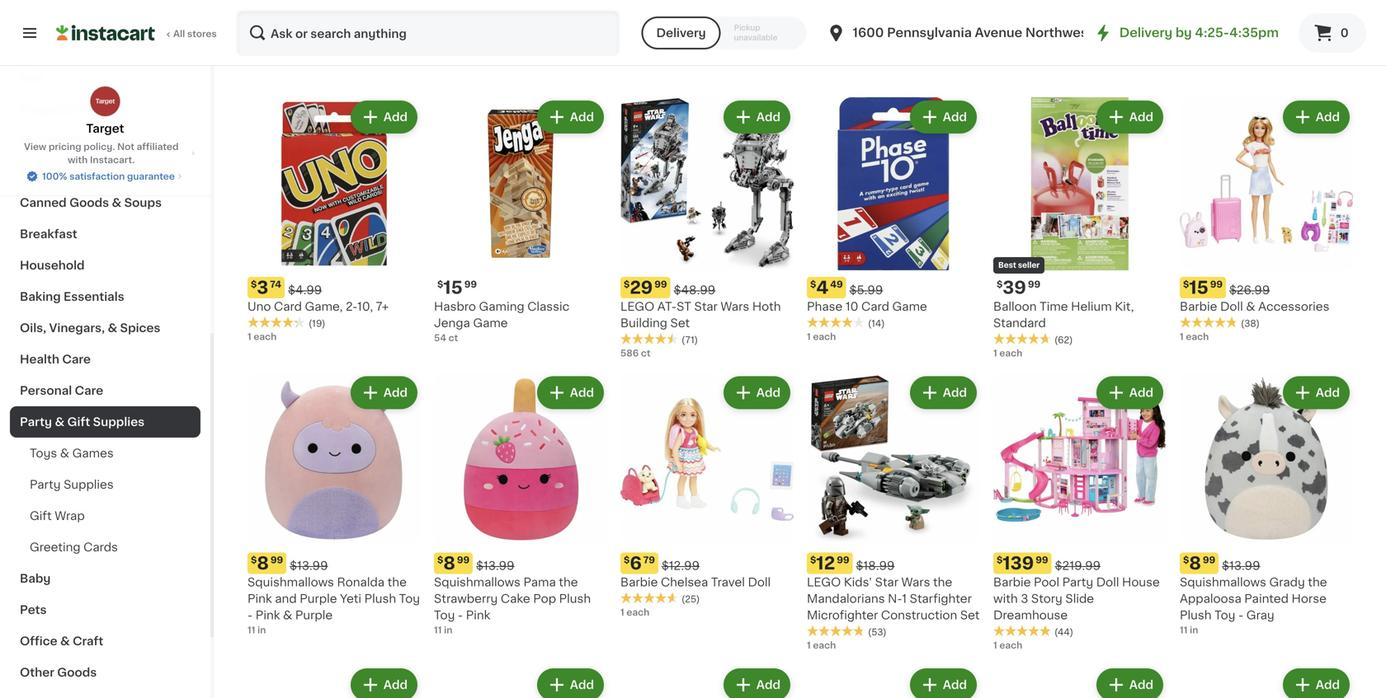 Task type: locate. For each thing, give the bounding box(es) containing it.
1 squishmallows from the left
[[248, 577, 334, 589]]

doll down $26.99
[[1220, 301, 1243, 313]]

card down $4.99
[[274, 301, 302, 313]]

each down phase
[[813, 332, 836, 342]]

1 $8.99 original price: $13.99 element from the left
[[248, 553, 421, 575]]

party & gift supplies
[[20, 417, 145, 428]]

1 horizontal spatial 3
[[1021, 594, 1028, 605]]

wars left hoth
[[721, 301, 749, 313]]

0 horizontal spatial 15
[[443, 279, 463, 297]]

1 each down $ 15 99 $26.99 barbie doll & accessories
[[1180, 332, 1209, 342]]

2 horizontal spatial toy
[[1214, 610, 1235, 622]]

& inside $ 15 99 $26.99 barbie doll & accessories
[[1246, 301, 1255, 313]]

139
[[1003, 555, 1034, 573]]

the
[[387, 577, 407, 589], [559, 577, 578, 589], [933, 577, 952, 589], [1308, 577, 1327, 589]]

$ for $ 8 99 $13.99 squishmallows pama the strawberry cake pop plush toy - pink 11 in
[[437, 556, 443, 565]]

1 vertical spatial ct
[[641, 349, 651, 358]]

1 horizontal spatial $8.99 original price: $13.99 element
[[434, 553, 607, 575]]

11 inside $ 8 99 $13.99 squishmallows grady the appaloosa painted horse plush toy - gray 11 in
[[1180, 626, 1188, 635]]

the inside $ 8 99 $13.99 squishmallows pama the strawberry cake pop plush toy - pink 11 in
[[559, 577, 578, 589]]

$8.99 original price: $13.99 element up ronalda
[[248, 553, 421, 575]]

15 up hasbro
[[443, 279, 463, 297]]

8 for squishmallows pama the strawberry cake pop plush toy - pink
[[443, 555, 455, 573]]

0 vertical spatial lego
[[620, 301, 654, 313]]

1 vertical spatial set
[[960, 610, 980, 622]]

delivery for delivery
[[656, 27, 706, 39]]

2 - from the left
[[458, 610, 463, 622]]

8 inside the $ 8 99 $13.99 squishmallows ronalda the pink and purple yeti plush toy - pink & purple 11 in
[[257, 555, 269, 573]]

$12.99 original price: $18.99 element
[[807, 553, 980, 575]]

1 vertical spatial wars
[[901, 577, 930, 589]]

11 inside $ 8 99 $13.99 squishmallows pama the strawberry cake pop plush toy - pink 11 in
[[434, 626, 442, 635]]

15
[[443, 279, 463, 297], [1189, 279, 1208, 297]]

product group containing 4
[[807, 97, 980, 344]]

2 horizontal spatial 8
[[1189, 555, 1201, 573]]

house
[[1122, 577, 1160, 589]]

product group containing 6
[[620, 373, 794, 620]]

in for squishmallows pama the strawberry cake pop plush toy - pink
[[444, 626, 452, 635]]

2 11 from the left
[[434, 626, 442, 635]]

1 each down "microfighter"
[[807, 641, 836, 651]]

doll left 'house'
[[1096, 577, 1119, 589]]

$13.99 inside $ 8 99 $13.99 squishmallows grady the appaloosa painted horse plush toy - gray 11 in
[[1222, 561, 1260, 572]]

add
[[383, 111, 408, 123], [570, 111, 594, 123], [756, 111, 780, 123], [943, 111, 967, 123], [1129, 111, 1153, 123], [1316, 111, 1340, 123], [383, 387, 408, 399], [570, 387, 594, 399], [756, 387, 780, 399], [943, 387, 967, 399], [1129, 387, 1153, 399], [1316, 387, 1340, 399], [383, 680, 408, 691], [570, 680, 594, 691], [756, 680, 780, 691], [943, 680, 967, 691], [1129, 680, 1153, 691], [1316, 680, 1340, 691]]

plush down ronalda
[[364, 594, 396, 605]]

barbie inside $ 15 99 $26.99 barbie doll & accessories
[[1180, 301, 1217, 313]]

hoth
[[752, 301, 781, 313]]

doll inside $ 6 79 $12.99 barbie chelsea travel doll
[[748, 577, 771, 589]]

$ inside $ 29 99 $48.99 lego at-st star wars hoth building set
[[624, 280, 630, 289]]

2 squishmallows from the left
[[434, 577, 521, 589]]

0 vertical spatial wars
[[721, 301, 749, 313]]

2 horizontal spatial 11
[[1180, 626, 1188, 635]]

$13.99 up cake
[[476, 561, 514, 572]]

7+
[[376, 301, 389, 313]]

plush right pop
[[559, 594, 591, 605]]

2 horizontal spatial -
[[1238, 610, 1243, 622]]

toy inside $ 8 99 $13.99 squishmallows grady the appaloosa painted horse plush toy - gray 11 in
[[1214, 610, 1235, 622]]

1 vertical spatial game
[[473, 318, 508, 329]]

gray
[[1246, 610, 1274, 622]]

balloon time helium kit, standard
[[993, 301, 1134, 329]]

health
[[20, 354, 59, 365]]

0 vertical spatial party
[[20, 417, 52, 428]]

$8.99 original price: $13.99 element for grady
[[1180, 553, 1353, 575]]

gift wrap
[[30, 511, 85, 522]]

each down uno
[[254, 332, 277, 342]]

0 horizontal spatial doll
[[748, 577, 771, 589]]

party up toys
[[20, 417, 52, 428]]

$13.99 inside the $ 8 99 $13.99 squishmallows ronalda the pink and purple yeti plush toy - pink & purple 11 in
[[290, 561, 328, 572]]

3 in from the left
[[1190, 626, 1198, 635]]

1 horizontal spatial set
[[960, 610, 980, 622]]

0 vertical spatial ct
[[449, 334, 458, 343]]

8 for squishmallows ronalda the pink and purple yeti plush toy - pink & purple
[[257, 555, 269, 573]]

0 horizontal spatial game
[[473, 318, 508, 329]]

1 horizontal spatial $13.99
[[476, 561, 514, 572]]

$13.99 up painted
[[1222, 561, 1260, 572]]

goods
[[44, 134, 84, 146], [69, 197, 109, 209], [57, 667, 97, 679]]

$8.99 original price: $13.99 element for pama
[[434, 553, 607, 575]]

0 horizontal spatial squishmallows
[[248, 577, 334, 589]]

99 up 'pool'
[[1036, 556, 1048, 565]]

1 for 4
[[807, 332, 811, 342]]

care down the vinegars,
[[62, 354, 91, 365]]

0 horizontal spatial card
[[274, 301, 302, 313]]

99 for 12
[[837, 556, 849, 565]]

in inside $ 8 99 $13.99 squishmallows grady the appaloosa painted horse plush toy - gray 11 in
[[1190, 626, 1198, 635]]

$ inside $ 39 99
[[997, 280, 1003, 289]]

barbie for 15
[[1180, 301, 1217, 313]]

the up starfighter
[[933, 577, 952, 589]]

1 vertical spatial with
[[993, 594, 1018, 605]]

0 vertical spatial supplies
[[93, 417, 145, 428]]

99 inside $ 39 99
[[1028, 280, 1040, 289]]

1 vertical spatial party
[[30, 479, 61, 491]]

1 horizontal spatial wars
[[901, 577, 930, 589]]

0 horizontal spatial in
[[257, 626, 266, 635]]

1 horizontal spatial plush
[[559, 594, 591, 605]]

baking essentials
[[20, 291, 124, 303]]

game down $4.49 original price: $5.99 element at the right top
[[892, 301, 927, 313]]

$ for $ 4 49
[[810, 280, 816, 289]]

each down "microfighter"
[[813, 641, 836, 651]]

1 vertical spatial care
[[75, 385, 103, 397]]

1 horizontal spatial star
[[875, 577, 898, 589]]

supplies
[[93, 417, 145, 428], [64, 479, 114, 491]]

painted
[[1244, 594, 1289, 605]]

1 horizontal spatial squishmallows
[[434, 577, 521, 589]]

delivery
[[1119, 27, 1173, 39], [656, 27, 706, 39]]

1 horizontal spatial delivery
[[1119, 27, 1173, 39]]

2 vertical spatial goods
[[57, 667, 97, 679]]

all left the stores on the top left of page
[[173, 29, 185, 38]]

2 horizontal spatial in
[[1190, 626, 1198, 635]]

the inside $ 8 99 $13.99 squishmallows grady the appaloosa painted horse plush toy - gray 11 in
[[1308, 577, 1327, 589]]

1 each down uno
[[248, 332, 277, 342]]

the right ronalda
[[387, 577, 407, 589]]

1 vertical spatial gift
[[30, 511, 52, 522]]

$13.99 for painted
[[1222, 561, 1260, 572]]

1 $13.99 from the left
[[290, 561, 328, 572]]

$13.99 for cake
[[476, 561, 514, 572]]

3 the from the left
[[933, 577, 952, 589]]

3 8 from the left
[[1189, 555, 1201, 573]]

party supplies
[[30, 479, 114, 491]]

target logo image
[[90, 86, 121, 117]]

ct inside hasbro gaming classic jenga game 54 ct
[[449, 334, 458, 343]]

greeting cards
[[30, 542, 118, 554]]

yeti
[[340, 594, 361, 605]]

1 the from the left
[[387, 577, 407, 589]]

2 horizontal spatial doll
[[1220, 301, 1243, 313]]

goods down satisfaction
[[69, 197, 109, 209]]

99 for squishmallows ronalda the pink and purple yeti plush toy - pink & purple
[[271, 556, 283, 565]]

ct right 54
[[449, 334, 458, 343]]

1 horizontal spatial doll
[[1096, 577, 1119, 589]]

$ 6 79 $12.99 barbie chelsea travel doll
[[620, 555, 771, 589]]

0 horizontal spatial $13.99
[[290, 561, 328, 572]]

pink down the and
[[256, 610, 280, 622]]

99 inside $ 12 99
[[837, 556, 849, 565]]

1 horizontal spatial lego
[[807, 577, 841, 589]]

$12.99
[[662, 561, 700, 572]]

canned goods & soups
[[20, 197, 162, 209]]

squishmallows for and
[[248, 577, 334, 589]]

1 vertical spatial goods
[[69, 197, 109, 209]]

99 up appaloosa
[[1203, 556, 1215, 565]]

1 horizontal spatial gift
[[67, 417, 90, 428]]

purple left yeti
[[300, 594, 337, 605]]

personal
[[20, 385, 72, 397]]

plush inside $ 8 99 $13.99 squishmallows pama the strawberry cake pop plush toy - pink 11 in
[[559, 594, 591, 605]]

0 vertical spatial star
[[694, 301, 718, 313]]

0 horizontal spatial delivery
[[656, 27, 706, 39]]

each for 15
[[1186, 332, 1209, 342]]

1 each for 4
[[807, 332, 836, 342]]

2 15 from the left
[[1189, 279, 1208, 297]]

squishmallows up appaloosa
[[1180, 577, 1266, 589]]

doll right travel
[[748, 577, 771, 589]]

lego down 12
[[807, 577, 841, 589]]

0 horizontal spatial all
[[173, 29, 185, 38]]

barbie inside $ 6 79 $12.99 barbie chelsea travel doll
[[620, 577, 658, 589]]

vinegars,
[[49, 323, 105, 334]]

99 inside $ 29 99 $48.99 lego at-st star wars hoth building set
[[654, 280, 667, 289]]

barbie
[[1180, 301, 1217, 313], [620, 577, 658, 589], [993, 577, 1031, 589]]

each
[[254, 332, 277, 342], [813, 332, 836, 342], [1186, 332, 1209, 342], [999, 349, 1022, 358], [626, 608, 650, 618], [813, 641, 836, 651], [999, 641, 1022, 651]]

set down st
[[670, 318, 690, 329]]

barbie down 6
[[620, 577, 658, 589]]

$13.99 for and
[[290, 561, 328, 572]]

lego
[[620, 301, 654, 313], [807, 577, 841, 589]]

8 inside $ 8 99 $13.99 squishmallows grady the appaloosa painted horse plush toy - gray 11 in
[[1189, 555, 1201, 573]]

squishmallows inside $ 8 99 $13.99 squishmallows grady the appaloosa painted horse plush toy - gray 11 in
[[1180, 577, 1266, 589]]

100% satisfaction guarantee button
[[26, 167, 185, 183]]

$48.99
[[674, 285, 715, 296]]

condiments
[[20, 166, 93, 177]]

set inside $ 29 99 $48.99 lego at-st star wars hoth building set
[[670, 318, 690, 329]]

1 each down phase
[[807, 332, 836, 342]]

12
[[816, 555, 835, 573]]

set down starfighter
[[960, 610, 980, 622]]

squishmallows up 'strawberry'
[[434, 577, 521, 589]]

0 vertical spatial 3
[[257, 279, 268, 297]]

cards
[[83, 542, 118, 554]]

plush for appaloosa
[[1180, 610, 1212, 622]]

0 vertical spatial set
[[670, 318, 690, 329]]

$8.99 original price: $13.99 element
[[248, 553, 421, 575], [434, 553, 607, 575], [1180, 553, 1353, 575]]

the for squishmallows pama the strawberry cake pop plush toy - pink
[[559, 577, 578, 589]]

0 horizontal spatial -
[[248, 610, 253, 622]]

barbie inside the $ 139 99 $219.99 barbie pool party doll house with 3 story slide dreamhouse
[[993, 577, 1031, 589]]

$ for $ 39 99
[[997, 280, 1003, 289]]

1 each for 139
[[993, 641, 1022, 651]]

586
[[620, 349, 639, 358]]

1 8 from the left
[[257, 555, 269, 573]]

ct inside group
[[641, 349, 651, 358]]

0 vertical spatial goods
[[44, 134, 84, 146]]

3 $13.99 from the left
[[1222, 561, 1260, 572]]

Search field
[[238, 12, 618, 54]]

card up the (14)
[[861, 301, 889, 313]]

$13.99 up the and
[[290, 561, 328, 572]]

supplies up toys & games link
[[93, 417, 145, 428]]

$13.99
[[290, 561, 328, 572], [476, 561, 514, 572], [1222, 561, 1260, 572]]

0 horizontal spatial $8.99 original price: $13.99 element
[[248, 553, 421, 575]]

$ inside the $ 8 99 $13.99 squishmallows ronalda the pink and purple yeti plush toy - pink & purple 11 in
[[251, 556, 257, 565]]

2 horizontal spatial $13.99
[[1222, 561, 1260, 572]]

None search field
[[236, 10, 620, 56]]

all left items
[[248, 33, 271, 50]]

2 in from the left
[[444, 626, 452, 635]]

star up the n-
[[875, 577, 898, 589]]

delivery inside button
[[656, 27, 706, 39]]

each down $ 15 99 $26.99 barbie doll & accessories
[[1186, 332, 1209, 342]]

delivery by 4:25-4:35pm
[[1119, 27, 1279, 39]]

view
[[24, 142, 46, 151]]

(19)
[[309, 319, 325, 328]]

2 8 from the left
[[443, 555, 455, 573]]

squishmallows
[[248, 577, 334, 589], [434, 577, 521, 589], [1180, 577, 1266, 589]]

toy down appaloosa
[[1214, 610, 1235, 622]]

1 each down dreamhouse
[[993, 641, 1022, 651]]

each down dreamhouse
[[999, 641, 1022, 651]]

party for party supplies
[[30, 479, 61, 491]]

slide
[[1065, 594, 1094, 605]]

$ 8 99 $13.99 squishmallows pama the strawberry cake pop plush toy - pink 11 in
[[434, 555, 591, 635]]

& inside the $ 8 99 $13.99 squishmallows ronalda the pink and purple yeti plush toy - pink & purple 11 in
[[283, 610, 292, 622]]

1 each down 6
[[620, 608, 650, 618]]

$ for $ 15 99
[[437, 280, 443, 289]]

1 each for 15
[[1180, 332, 1209, 342]]

1 - from the left
[[248, 610, 253, 622]]

$ inside the $ 139 99 $219.99 barbie pool party doll house with 3 story slide dreamhouse
[[997, 556, 1003, 565]]

3 up dreamhouse
[[1021, 594, 1028, 605]]

1 11 from the left
[[248, 626, 255, 635]]

doll for 6
[[748, 577, 771, 589]]

1 vertical spatial lego
[[807, 577, 841, 589]]

0 horizontal spatial wars
[[721, 301, 749, 313]]

all stores
[[173, 29, 217, 38]]

0 horizontal spatial 11
[[248, 626, 255, 635]]

0 horizontal spatial lego
[[620, 301, 654, 313]]

the up horse
[[1308, 577, 1327, 589]]

1 horizontal spatial 8
[[443, 555, 455, 573]]

pets
[[20, 605, 47, 616]]

2 vertical spatial party
[[1062, 577, 1093, 589]]

with up dreamhouse
[[993, 594, 1018, 605]]

care for health care
[[62, 354, 91, 365]]

doll inside the $ 139 99 $219.99 barbie pool party doll house with 3 story slide dreamhouse
[[1096, 577, 1119, 589]]

barbie down $15.99 original price: $26.99 element
[[1180, 301, 1217, 313]]

2 horizontal spatial squishmallows
[[1180, 577, 1266, 589]]

ct right 586
[[641, 349, 651, 358]]

$ inside $ 6 79 $12.99 barbie chelsea travel doll
[[624, 556, 630, 565]]

care up "party & gift supplies"
[[75, 385, 103, 397]]

99 right 12
[[837, 556, 849, 565]]

lego inside lego kids' star wars the mandalorians n-1 starfighter microfighter construction set
[[807, 577, 841, 589]]

each down 6
[[626, 608, 650, 618]]

prepared foods
[[20, 103, 114, 115]]

product group containing 12
[[807, 373, 980, 653]]

all items
[[248, 33, 326, 50]]

party inside the $ 139 99 $219.99 barbie pool party doll house with 3 story slide dreamhouse
[[1062, 577, 1093, 589]]

chelsea
[[661, 577, 708, 589]]

15 inside $ 15 99 $26.99 barbie doll & accessories
[[1189, 279, 1208, 297]]

gift left the wrap
[[30, 511, 52, 522]]

1 horizontal spatial 15
[[1189, 279, 1208, 297]]

goods inside other goods link
[[57, 667, 97, 679]]

11 for squishmallows grady the appaloosa painted horse plush toy - gray
[[1180, 626, 1188, 635]]

squishmallows inside the $ 8 99 $13.99 squishmallows ronalda the pink and purple yeti plush toy - pink & purple 11 in
[[248, 577, 334, 589]]

$ inside $ 15 99 $26.99 barbie doll & accessories
[[1183, 280, 1189, 289]]

1 horizontal spatial all
[[248, 33, 271, 50]]

$ for $ 6 79 $12.99 barbie chelsea travel doll
[[624, 556, 630, 565]]

(53)
[[868, 628, 887, 637]]

0 horizontal spatial gift
[[30, 511, 52, 522]]

$ 3 74
[[251, 279, 281, 297]]

purple
[[300, 594, 337, 605], [295, 610, 333, 622]]

$18.99
[[856, 561, 895, 572]]

barbie down 139
[[993, 577, 1031, 589]]

squishmallows up the and
[[248, 577, 334, 589]]

$3.74 original price: $4.99 element
[[248, 277, 421, 299]]

game down gaming
[[473, 318, 508, 329]]

breakfast
[[20, 229, 77, 240]]

goods for dry
[[44, 134, 84, 146]]

pink down 'strawberry'
[[466, 610, 490, 622]]

3 squishmallows from the left
[[1180, 577, 1266, 589]]

plush inside $ 8 99 $13.99 squishmallows grady the appaloosa painted horse plush toy - gray 11 in
[[1180, 610, 1212, 622]]

view pricing policy. not affiliated with instacart. link
[[13, 140, 197, 167]]

star inside lego kids' star wars the mandalorians n-1 starfighter microfighter construction set
[[875, 577, 898, 589]]

lego up building
[[620, 301, 654, 313]]

product group
[[248, 97, 421, 344], [434, 97, 607, 345], [620, 97, 794, 360], [807, 97, 980, 344], [993, 97, 1167, 360], [1180, 97, 1353, 344], [248, 373, 421, 637], [434, 373, 607, 637], [620, 373, 794, 620], [807, 373, 980, 653], [993, 373, 1167, 653], [1180, 373, 1353, 637], [248, 666, 421, 699], [434, 666, 607, 699], [620, 666, 794, 699], [807, 666, 980, 699], [993, 666, 1167, 699], [1180, 666, 1353, 699]]

in inside $ 8 99 $13.99 squishmallows pama the strawberry cake pop plush toy - pink 11 in
[[444, 626, 452, 635]]

0 vertical spatial care
[[62, 354, 91, 365]]

0
[[1340, 27, 1349, 39]]

pets link
[[10, 595, 200, 626]]

99 inside the $ 8 99 $13.99 squishmallows ronalda the pink and purple yeti plush toy - pink & purple 11 in
[[271, 556, 283, 565]]

2 $13.99 from the left
[[476, 561, 514, 572]]

oils, vinegars, & spices
[[20, 323, 160, 334]]

0 vertical spatial purple
[[300, 594, 337, 605]]

3
[[257, 279, 268, 297], [1021, 594, 1028, 605]]

$ inside $ 8 99 $13.99 squishmallows pama the strawberry cake pop plush toy - pink 11 in
[[437, 556, 443, 565]]

set inside lego kids' star wars the mandalorians n-1 starfighter microfighter construction set
[[960, 610, 980, 622]]

the inside the $ 8 99 $13.99 squishmallows ronalda the pink and purple yeti plush toy - pink & purple 11 in
[[387, 577, 407, 589]]

wars up the n-
[[901, 577, 930, 589]]

15 left $26.99
[[1189, 279, 1208, 297]]

party & gift supplies link
[[10, 407, 200, 438]]

guarantee
[[127, 172, 175, 181]]

$ inside $ 8 99 $13.99 squishmallows grady the appaloosa painted horse plush toy - gray 11 in
[[1183, 556, 1189, 565]]

99 inside $ 15 99
[[464, 280, 477, 289]]

99 left $26.99
[[1210, 280, 1223, 289]]

1 in from the left
[[257, 626, 266, 635]]

supplies down games
[[64, 479, 114, 491]]

$ 12 99
[[810, 555, 849, 573]]

1 15 from the left
[[443, 279, 463, 297]]

$ inside $ 3 74
[[251, 280, 257, 289]]

3 11 from the left
[[1180, 626, 1188, 635]]

squishmallows for painted
[[1180, 577, 1266, 589]]

$ inside $ 12 99
[[810, 556, 816, 565]]

0 horizontal spatial toy
[[399, 594, 420, 605]]

goods down craft
[[57, 667, 97, 679]]

99 up the and
[[271, 556, 283, 565]]

8 inside $ 8 99 $13.99 squishmallows pama the strawberry cake pop plush toy - pink 11 in
[[443, 555, 455, 573]]

$ for $ 8 99 $13.99 squishmallows grady the appaloosa painted horse plush toy - gray 11 in
[[1183, 556, 1189, 565]]

1 each
[[248, 332, 277, 342], [807, 332, 836, 342], [1180, 332, 1209, 342], [993, 349, 1022, 358], [620, 608, 650, 618], [807, 641, 836, 651], [993, 641, 1022, 651]]

3 - from the left
[[1238, 610, 1243, 622]]

1 horizontal spatial 11
[[434, 626, 442, 635]]

8
[[257, 555, 269, 573], [443, 555, 455, 573], [1189, 555, 1201, 573]]

toy for strawberry
[[434, 610, 455, 622]]

1 horizontal spatial toy
[[434, 610, 455, 622]]

0 horizontal spatial 8
[[257, 555, 269, 573]]

4 the from the left
[[1308, 577, 1327, 589]]

3 left 74 on the top
[[257, 279, 268, 297]]

0 vertical spatial game
[[892, 301, 927, 313]]

4:35pm
[[1229, 27, 1279, 39]]

0 horizontal spatial star
[[694, 301, 718, 313]]

1 horizontal spatial -
[[458, 610, 463, 622]]

$4.49 original price: $5.99 element
[[807, 277, 980, 299]]

0 horizontal spatial plush
[[364, 594, 396, 605]]

$15.99 original price: $26.99 element
[[1180, 277, 1353, 299]]

phase
[[807, 301, 843, 313]]

with up condiments & sauces
[[68, 156, 88, 165]]

the right pama
[[559, 577, 578, 589]]

2 horizontal spatial barbie
[[1180, 301, 1217, 313]]

toy left 'strawberry'
[[399, 594, 420, 605]]

service type group
[[641, 17, 807, 50]]

party down toys
[[30, 479, 61, 491]]

99 up 'strawberry'
[[457, 556, 470, 565]]

gift wrap link
[[10, 501, 200, 532]]

3 $8.99 original price: $13.99 element from the left
[[1180, 553, 1353, 575]]

99 inside $ 8 99 $13.99 squishmallows grady the appaloosa painted horse plush toy - gray 11 in
[[1203, 556, 1215, 565]]

1 vertical spatial star
[[875, 577, 898, 589]]

pama
[[523, 577, 556, 589]]

$ 4 49
[[810, 279, 843, 297]]

0 horizontal spatial ct
[[449, 334, 458, 343]]

1 vertical spatial purple
[[295, 610, 333, 622]]

prepared
[[20, 103, 75, 115]]

squishmallows inside $ 8 99 $13.99 squishmallows pama the strawberry cake pop plush toy - pink 11 in
[[434, 577, 521, 589]]

- inside $ 8 99 $13.99 squishmallows pama the strawberry cake pop plush toy - pink 11 in
[[458, 610, 463, 622]]

pool
[[1034, 577, 1059, 589]]

1 horizontal spatial with
[[993, 594, 1018, 605]]

office
[[20, 636, 57, 648]]

$ inside $ 4 49
[[810, 280, 816, 289]]

toy down 'strawberry'
[[434, 610, 455, 622]]

$8.99 original price: $13.99 element up pama
[[434, 553, 607, 575]]

goods down prepared foods
[[44, 134, 84, 146]]

1 horizontal spatial in
[[444, 626, 452, 635]]

policy.
[[84, 142, 115, 151]]

accessories
[[1258, 301, 1329, 313]]

uno card game, 2-10, 7+
[[248, 301, 389, 313]]

star inside $ 29 99 $48.99 lego at-st star wars hoth building set
[[694, 301, 718, 313]]

99 right 29
[[654, 280, 667, 289]]

each for 6
[[626, 608, 650, 618]]

(71)
[[681, 336, 698, 345]]

1 vertical spatial supplies
[[64, 479, 114, 491]]

$8.99 original price: $13.99 element up grady
[[1180, 553, 1353, 575]]

0 horizontal spatial barbie
[[620, 577, 658, 589]]

care for personal care
[[75, 385, 103, 397]]

star down $29.99 original price: $48.99 element
[[694, 301, 718, 313]]

condiments & sauces
[[20, 166, 152, 177]]

2 the from the left
[[559, 577, 578, 589]]

party down $219.99
[[1062, 577, 1093, 589]]

1 horizontal spatial ct
[[641, 349, 651, 358]]

$ inside $ 15 99
[[437, 280, 443, 289]]

1 horizontal spatial card
[[861, 301, 889, 313]]

purple down the and
[[295, 610, 333, 622]]

0 vertical spatial with
[[68, 156, 88, 165]]

$13.99 inside $ 8 99 $13.99 squishmallows pama the strawberry cake pop plush toy - pink 11 in
[[476, 561, 514, 572]]

sauces
[[108, 166, 152, 177]]

4
[[816, 279, 829, 297]]

toy inside $ 8 99 $13.99 squishmallows pama the strawberry cake pop plush toy - pink 11 in
[[434, 610, 455, 622]]

2 $8.99 original price: $13.99 element from the left
[[434, 553, 607, 575]]

star
[[694, 301, 718, 313], [875, 577, 898, 589]]

plush down appaloosa
[[1180, 610, 1212, 622]]

99 up hasbro
[[464, 280, 477, 289]]

99 down seller
[[1028, 280, 1040, 289]]

at-
[[657, 301, 677, 313]]

starfighter
[[910, 594, 972, 605]]

99 inside $ 8 99 $13.99 squishmallows pama the strawberry cake pop plush toy - pink 11 in
[[457, 556, 470, 565]]

0 horizontal spatial with
[[68, 156, 88, 165]]

1 horizontal spatial game
[[892, 301, 927, 313]]

add button
[[352, 102, 416, 132], [539, 102, 602, 132], [725, 102, 789, 132], [911, 102, 975, 132], [1098, 102, 1162, 132], [1284, 102, 1348, 132], [352, 378, 416, 408], [539, 378, 602, 408], [725, 378, 789, 408], [911, 378, 975, 408], [1098, 378, 1162, 408], [1284, 378, 1348, 408], [352, 671, 416, 699], [539, 671, 602, 699], [725, 671, 789, 699], [911, 671, 975, 699], [1098, 671, 1162, 699], [1284, 671, 1348, 699]]

2 horizontal spatial plush
[[1180, 610, 1212, 622]]

1 horizontal spatial barbie
[[993, 577, 1031, 589]]

wrap
[[55, 511, 85, 522]]

the inside lego kids' star wars the mandalorians n-1 starfighter microfighter construction set
[[933, 577, 952, 589]]

54
[[434, 334, 446, 343]]

2 card from the left
[[861, 301, 889, 313]]

- inside $ 8 99 $13.99 squishmallows grady the appaloosa painted horse plush toy - gray 11 in
[[1238, 610, 1243, 622]]

0 horizontal spatial 3
[[257, 279, 268, 297]]

canned
[[20, 197, 67, 209]]

gift up toys & games
[[67, 417, 90, 428]]

goods inside canned goods & soups link
[[69, 197, 109, 209]]

1 vertical spatial 3
[[1021, 594, 1028, 605]]

goods inside 'dry goods & pasta' link
[[44, 134, 84, 146]]

1 for 12
[[807, 641, 811, 651]]

2 horizontal spatial $8.99 original price: $13.99 element
[[1180, 553, 1353, 575]]

$4.99
[[288, 285, 322, 296]]

0 horizontal spatial set
[[670, 318, 690, 329]]

- for squishmallows grady the appaloosa painted horse plush toy - gray
[[1238, 610, 1243, 622]]



Task type: describe. For each thing, give the bounding box(es) containing it.
canned goods & soups link
[[10, 187, 200, 219]]

affiliated
[[137, 142, 179, 151]]

(38)
[[1241, 319, 1260, 328]]

best seller
[[998, 262, 1040, 269]]

st
[[677, 301, 691, 313]]

other goods link
[[10, 658, 200, 689]]

$5.99
[[849, 285, 883, 296]]

29
[[630, 279, 653, 297]]

goods for canned
[[69, 197, 109, 209]]

$ 139 99 $219.99 barbie pool party doll house with 3 story slide dreamhouse
[[993, 555, 1160, 622]]

travel
[[711, 577, 745, 589]]

soups
[[124, 197, 162, 209]]

$ for $ 15 99 $26.99 barbie doll & accessories
[[1183, 280, 1189, 289]]

view pricing policy. not affiliated with instacart.
[[24, 142, 179, 165]]

doll for 139
[[1096, 577, 1119, 589]]

1 each down the standard
[[993, 349, 1022, 358]]

49
[[830, 280, 843, 289]]

each for 12
[[813, 641, 836, 651]]

each for 3
[[254, 332, 277, 342]]

pop
[[533, 594, 556, 605]]

1 for 15
[[1180, 332, 1184, 342]]

set for kids'
[[960, 610, 980, 622]]

pink left the and
[[248, 594, 272, 605]]

squishmallows for cake
[[434, 577, 521, 589]]

not
[[117, 142, 134, 151]]

dreamhouse
[[993, 610, 1068, 622]]

health care link
[[10, 344, 200, 375]]

$ 8 99 $13.99 squishmallows ronalda the pink and purple yeti plush toy - pink & purple 11 in
[[248, 555, 420, 635]]

microfighter
[[807, 610, 878, 622]]

and
[[275, 594, 297, 605]]

4:25-
[[1195, 27, 1229, 39]]

other
[[20, 667, 54, 679]]

3 inside the $ 139 99 $219.99 barbie pool party doll house with 3 story slide dreamhouse
[[1021, 594, 1028, 605]]

gaming
[[479, 301, 524, 313]]

$29.99 original price: $48.99 element
[[620, 277, 794, 299]]

deli link
[[10, 62, 200, 93]]

by
[[1176, 27, 1192, 39]]

baby link
[[10, 563, 200, 595]]

- for squishmallows pama the strawberry cake pop plush toy - pink
[[458, 610, 463, 622]]

product group containing 3
[[248, 97, 421, 344]]

personal care
[[20, 385, 103, 397]]

10,
[[357, 301, 373, 313]]

with inside the view pricing policy. not affiliated with instacart.
[[68, 156, 88, 165]]

kit,
[[1115, 301, 1134, 313]]

dry goods & pasta
[[20, 134, 133, 146]]

$26.99
[[1229, 285, 1270, 296]]

instacart.
[[90, 156, 135, 165]]

$ for $ 12 99
[[810, 556, 816, 565]]

product group containing 139
[[993, 373, 1167, 653]]

all for all items
[[248, 33, 271, 50]]

each down the standard
[[999, 349, 1022, 358]]

100%
[[42, 172, 67, 181]]

$ for $ 29 99 $48.99 lego at-st star wars hoth building set
[[624, 280, 630, 289]]

6
[[630, 555, 642, 573]]

condiments & sauces link
[[10, 156, 200, 187]]

appaloosa
[[1180, 594, 1241, 605]]

$6.79 original price: $12.99 element
[[620, 553, 794, 575]]

11 inside the $ 8 99 $13.99 squishmallows ronalda the pink and purple yeti plush toy - pink & purple 11 in
[[248, 626, 255, 635]]

1 for 3
[[248, 332, 251, 342]]

$ 15 99 $26.99 barbie doll & accessories
[[1180, 279, 1329, 313]]

1 each for 6
[[620, 608, 650, 618]]

11 for squishmallows pama the strawberry cake pop plush toy - pink
[[434, 626, 442, 635]]

dry
[[20, 134, 42, 146]]

99 for squishmallows grady the appaloosa painted horse plush toy - gray
[[1203, 556, 1215, 565]]

set for 29
[[670, 318, 690, 329]]

game inside hasbro gaming classic jenga game 54 ct
[[473, 318, 508, 329]]

baking essentials link
[[10, 281, 200, 313]]

1 for 139
[[993, 641, 997, 651]]

$8.99 original price: $13.99 element for ronalda
[[248, 553, 421, 575]]

each for 4
[[813, 332, 836, 342]]

jenga
[[434, 318, 470, 329]]

with inside the $ 139 99 $219.99 barbie pool party doll house with 3 story slide dreamhouse
[[993, 594, 1018, 605]]

wars inside lego kids' star wars the mandalorians n-1 starfighter microfighter construction set
[[901, 577, 930, 589]]

- inside the $ 8 99 $13.99 squishmallows ronalda the pink and purple yeti plush toy - pink & purple 11 in
[[248, 610, 253, 622]]

15 for $ 15 99 $26.99 barbie doll & accessories
[[1189, 279, 1208, 297]]

(25)
[[681, 595, 700, 604]]

satisfaction
[[69, 172, 125, 181]]

pink inside $ 8 99 $13.99 squishmallows pama the strawberry cake pop plush toy - pink 11 in
[[466, 610, 490, 622]]

spices
[[120, 323, 160, 334]]

target
[[86, 123, 124, 134]]

instacart logo image
[[56, 23, 155, 43]]

$ 29 99 $48.99 lego at-st star wars hoth building set
[[620, 279, 781, 329]]

office & craft link
[[10, 626, 200, 658]]

$ for $ 139 99 $219.99 barbie pool party doll house with 3 story slide dreamhouse
[[997, 556, 1003, 565]]

1 inside lego kids' star wars the mandalorians n-1 starfighter microfighter construction set
[[902, 594, 907, 605]]

game inside the product group
[[892, 301, 927, 313]]

99 for squishmallows pama the strawberry cake pop plush toy - pink
[[457, 556, 470, 565]]

1600 pennsylvania avenue northwest button
[[826, 10, 1093, 56]]

99 for 15
[[464, 280, 477, 289]]

0 vertical spatial gift
[[67, 417, 90, 428]]

in inside the $ 8 99 $13.99 squishmallows ronalda the pink and purple yeti plush toy - pink & purple 11 in
[[257, 626, 266, 635]]

deli
[[20, 72, 43, 83]]

dry goods & pasta link
[[10, 125, 200, 156]]

99 inside the $ 139 99 $219.99 barbie pool party doll house with 3 story slide dreamhouse
[[1036, 556, 1048, 565]]

79
[[643, 556, 655, 565]]

barbie for 139
[[993, 577, 1031, 589]]

toys
[[30, 448, 57, 460]]

oils,
[[20, 323, 46, 334]]

hasbro gaming classic jenga game 54 ct
[[434, 301, 569, 343]]

toys & games link
[[10, 438, 200, 469]]

essentials
[[64, 291, 124, 303]]

all stores link
[[56, 10, 218, 56]]

toy inside the $ 8 99 $13.99 squishmallows ronalda the pink and purple yeti plush toy - pink & purple 11 in
[[399, 594, 420, 605]]

building
[[620, 318, 667, 329]]

$139.99 original price: $219.99 element
[[993, 553, 1167, 575]]

lego inside $ 29 99 $48.99 lego at-st star wars hoth building set
[[620, 301, 654, 313]]

barbie for 6
[[620, 577, 658, 589]]

1 each for 3
[[248, 332, 277, 342]]

in for squishmallows grady the appaloosa painted horse plush toy - gray
[[1190, 626, 1198, 635]]

items
[[275, 33, 326, 50]]

delivery by 4:25-4:35pm link
[[1093, 23, 1279, 43]]

8 for squishmallows grady the appaloosa painted horse plush toy - gray
[[1189, 555, 1201, 573]]

each for 139
[[999, 641, 1022, 651]]

10
[[846, 301, 858, 313]]

office & craft
[[20, 636, 103, 648]]

breakfast link
[[10, 219, 200, 250]]

1 for 6
[[620, 608, 624, 618]]

standard
[[993, 318, 1046, 329]]

helium
[[1071, 301, 1112, 313]]

plush inside the $ 8 99 $13.99 squishmallows ronalda the pink and purple yeti plush toy - pink & purple 11 in
[[364, 594, 396, 605]]

party supplies link
[[10, 469, 200, 501]]

strawberry
[[434, 594, 498, 605]]

foods
[[77, 103, 114, 115]]

games
[[72, 448, 114, 460]]

the for squishmallows ronalda the pink and purple yeti plush toy - pink & purple
[[387, 577, 407, 589]]

1 each for 12
[[807, 641, 836, 651]]

(14)
[[868, 319, 885, 328]]

delivery for delivery by 4:25-4:35pm
[[1119, 27, 1173, 39]]

delivery button
[[641, 17, 721, 50]]

party for party & gift supplies
[[20, 417, 52, 428]]

wars inside $ 29 99 $48.99 lego at-st star wars hoth building set
[[721, 301, 749, 313]]

time
[[1040, 301, 1068, 313]]

goods for other
[[57, 667, 97, 679]]

$ for $ 8 99 $13.99 squishmallows ronalda the pink and purple yeti plush toy - pink & purple 11 in
[[251, 556, 257, 565]]

1 card from the left
[[274, 301, 302, 313]]

99 inside $ 15 99 $26.99 barbie doll & accessories
[[1210, 280, 1223, 289]]

the for squishmallows grady the appaloosa painted horse plush toy - gray
[[1308, 577, 1327, 589]]

15 for $ 15 99
[[443, 279, 463, 297]]

toy for appaloosa
[[1214, 610, 1235, 622]]

product group containing 39
[[993, 97, 1167, 360]]

$ for $ 3 74
[[251, 280, 257, 289]]

uno
[[248, 301, 271, 313]]

all for all stores
[[173, 29, 185, 38]]

doll inside $ 15 99 $26.99 barbie doll & accessories
[[1220, 301, 1243, 313]]

classic
[[527, 301, 569, 313]]

oils, vinegars, & spices link
[[10, 313, 200, 344]]

product group containing 29
[[620, 97, 794, 360]]

plush for strawberry
[[559, 594, 591, 605]]

grady
[[1269, 577, 1305, 589]]

health care
[[20, 354, 91, 365]]

ronalda
[[337, 577, 385, 589]]

99 for 39
[[1028, 280, 1040, 289]]

(44)
[[1054, 628, 1073, 637]]



Task type: vqa. For each thing, say whether or not it's contained in the screenshot.
the A woman handing over a grocery bag to a customer through their front door. Image
no



